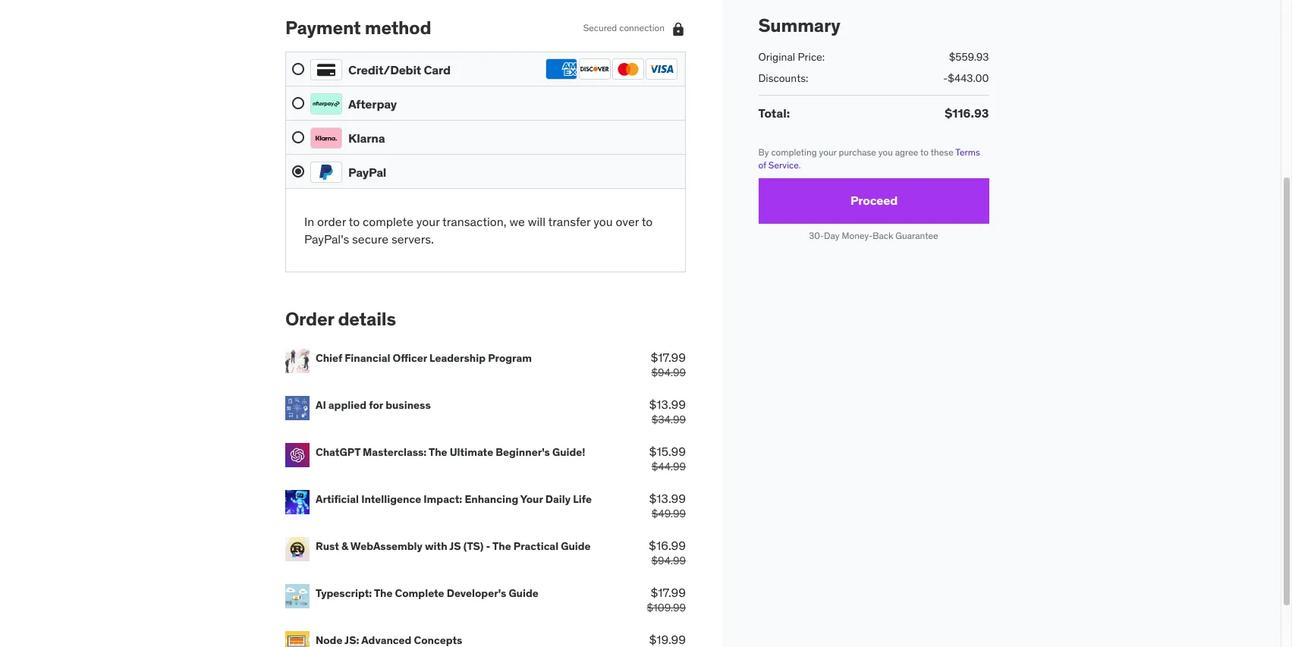 Task type: describe. For each thing, give the bounding box(es) containing it.
day
[[825, 230, 841, 241]]

visa image
[[646, 59, 678, 80]]

node js: advanced concepts
[[316, 634, 463, 647]]

total:
[[759, 106, 791, 121]]

price:
[[799, 50, 826, 64]]

node
[[316, 634, 343, 647]]

discounts:
[[759, 71, 809, 85]]

we
[[510, 214, 525, 229]]

secured connection
[[584, 22, 665, 34]]

discover image
[[579, 59, 611, 80]]

back
[[874, 230, 894, 241]]

with
[[425, 540, 448, 553]]

leadership
[[430, 351, 486, 365]]

klarna image
[[311, 128, 342, 149]]

.
[[800, 159, 802, 171]]

transaction,
[[443, 214, 507, 229]]

paypal image
[[311, 162, 342, 183]]

ultimate
[[450, 445, 494, 459]]

proceed
[[851, 193, 898, 208]]

webassembly
[[351, 540, 423, 553]]

buyables image for $13.99 $49.99
[[285, 490, 310, 515]]

method
[[365, 16, 432, 40]]

advanced
[[362, 634, 412, 647]]

proceed button
[[759, 178, 990, 224]]

0 horizontal spatial to
[[349, 214, 360, 229]]

for
[[369, 398, 383, 412]]

buyables image for $17.99 $94.99
[[285, 349, 310, 373]]

1 horizontal spatial your
[[820, 147, 838, 158]]

afterpay image
[[311, 94, 342, 115]]

beginner's
[[496, 445, 550, 459]]

klarna
[[348, 130, 385, 145]]

$17.99 $109.99
[[647, 585, 686, 615]]

0 horizontal spatial guide
[[509, 587, 539, 600]]

your inside in order to complete your transaction, we will transfer you over to paypal's secure servers.
[[417, 214, 440, 229]]

intelligence
[[362, 493, 422, 506]]

2 horizontal spatial the
[[493, 540, 511, 553]]

guarantee
[[897, 230, 939, 241]]

service
[[769, 159, 800, 171]]

30-day money-back guarantee
[[810, 230, 939, 241]]

$94.99 for $17.99
[[652, 366, 686, 380]]

$17.99 for $17.99 $94.99
[[651, 350, 686, 365]]

$13.99 for $13.99 $34.99
[[649, 397, 686, 412]]

$17.99 for $17.99 $109.99
[[651, 585, 686, 600]]

officer
[[393, 351, 427, 365]]

$44.99
[[652, 460, 686, 474]]

paypal button
[[292, 161, 680, 183]]

these
[[932, 147, 955, 158]]

- inside summary "element"
[[944, 71, 949, 85]]

transfer
[[549, 214, 591, 229]]

impact:
[[424, 493, 463, 506]]

1 horizontal spatial to
[[642, 214, 653, 229]]

$15.99 $44.99
[[650, 444, 686, 474]]

developer's
[[447, 587, 507, 600]]

amex image
[[546, 59, 578, 80]]

chief financial officer leadership program
[[316, 351, 532, 365]]

in
[[304, 214, 314, 229]]

card image
[[311, 59, 342, 81]]

business
[[386, 398, 431, 412]]

chief
[[316, 351, 343, 365]]

buyables image for $17.99
[[285, 584, 310, 609]]

credit/debit card
[[348, 62, 451, 77]]

order
[[317, 214, 346, 229]]

$94.99 for $16.99
[[652, 554, 686, 568]]

credit/debit card button
[[292, 59, 680, 81]]

card
[[424, 62, 451, 77]]

$15.99
[[650, 444, 686, 459]]

original
[[759, 50, 796, 64]]

payment method element
[[285, 16, 686, 273]]

summary
[[759, 14, 841, 37]]

1 horizontal spatial guide
[[561, 540, 591, 553]]

$116.93
[[946, 106, 990, 121]]

original price:
[[759, 50, 826, 64]]

connection
[[620, 22, 665, 34]]

typescript:
[[316, 587, 372, 600]]

ai applied for business
[[316, 398, 431, 412]]

daily
[[546, 493, 571, 506]]

money-
[[843, 230, 874, 241]]

artificial intelligence impact: enhancing your daily life
[[316, 493, 592, 506]]

$17.99 $94.99
[[651, 350, 686, 380]]



Task type: vqa. For each thing, say whether or not it's contained in the screenshot.
$19.99 on the bottom of page
yes



Task type: locate. For each thing, give the bounding box(es) containing it.
1 $17.99 from the top
[[651, 350, 686, 365]]

$559.93
[[950, 50, 990, 64]]

to
[[921, 147, 930, 158], [349, 214, 360, 229], [642, 214, 653, 229]]

$17.99
[[651, 350, 686, 365], [651, 585, 686, 600]]

paypal
[[348, 164, 387, 180]]

$13.99
[[649, 397, 686, 412], [649, 491, 686, 506]]

0 vertical spatial -
[[944, 71, 949, 85]]

1 horizontal spatial -
[[944, 71, 949, 85]]

1 vertical spatial the
[[493, 540, 511, 553]]

life
[[573, 493, 592, 506]]

guide!
[[553, 445, 586, 459]]

rust & webassembly with js (ts) - the practical guide
[[316, 540, 591, 553]]

2 vertical spatial the
[[374, 587, 393, 600]]

2 vertical spatial buyables image
[[285, 584, 310, 609]]

your
[[521, 493, 543, 506]]

secure
[[352, 231, 389, 246]]

your
[[820, 147, 838, 158], [417, 214, 440, 229]]

0 horizontal spatial the
[[374, 587, 393, 600]]

1 vertical spatial your
[[417, 214, 440, 229]]

artificial
[[316, 493, 359, 506]]

$17.99 inside $17.99 $109.99
[[651, 585, 686, 600]]

1 vertical spatial $94.99
[[652, 554, 686, 568]]

afterpay button
[[292, 93, 680, 115]]

$17.99 up $109.99
[[651, 585, 686, 600]]

guide right developer's
[[509, 587, 539, 600]]

terms of service
[[759, 147, 981, 171]]

you left over
[[594, 214, 613, 229]]

$13.99 up $34.99
[[649, 397, 686, 412]]

order details element
[[285, 307, 686, 648]]

you left agree in the right of the page
[[879, 147, 894, 158]]

1 buyables image from the top
[[285, 443, 310, 467]]

$13.99 $34.99
[[649, 397, 686, 427]]

2 buyables image from the top
[[285, 537, 310, 562]]

the left complete
[[374, 587, 393, 600]]

by completing your purchase you agree to these
[[759, 147, 956, 158]]

buyables image for $15.99
[[285, 443, 310, 467]]

$19.99
[[649, 632, 686, 647]]

chatgpt
[[316, 445, 361, 459]]

you
[[879, 147, 894, 158], [594, 214, 613, 229]]

$94.99 inside $16.99 $94.99
[[652, 554, 686, 568]]

complete
[[395, 587, 445, 600]]

terms
[[956, 147, 981, 158]]

0 vertical spatial guide
[[561, 540, 591, 553]]

- inside order details element
[[486, 540, 491, 553]]

enhancing
[[465, 493, 519, 506]]

completing
[[772, 147, 818, 158]]

(ts)
[[464, 540, 484, 553]]

the right (ts)
[[493, 540, 511, 553]]

order
[[285, 307, 334, 331]]

secured
[[584, 22, 618, 34]]

buyables image left ai
[[285, 396, 310, 420]]

small image
[[671, 21, 686, 36]]

complete
[[363, 214, 414, 229]]

- right (ts)
[[486, 540, 491, 553]]

buyables image left chief
[[285, 349, 310, 373]]

1 buyables image from the top
[[285, 349, 310, 373]]

buyables image left the rust
[[285, 537, 310, 562]]

$94.99 down '$16.99' at the right bottom of page
[[652, 554, 686, 568]]

$16.99
[[649, 538, 686, 553]]

$94.99 inside $17.99 $94.99
[[652, 366, 686, 380]]

$94.99 up $13.99 $34.99
[[652, 366, 686, 380]]

the
[[429, 445, 448, 459], [493, 540, 511, 553], [374, 587, 393, 600]]

&
[[342, 540, 348, 553]]

0 vertical spatial you
[[879, 147, 894, 158]]

$34.99
[[652, 413, 686, 427]]

$443.00
[[949, 71, 990, 85]]

the left ultimate
[[429, 445, 448, 459]]

buyables image left artificial
[[285, 490, 310, 515]]

afterpay
[[348, 96, 397, 111]]

1 vertical spatial $13.99
[[649, 491, 686, 506]]

$16.99 $94.99
[[649, 538, 686, 568]]

terms of service link
[[759, 147, 981, 171]]

payment method
[[285, 16, 432, 40]]

over
[[616, 214, 639, 229]]

$94.99
[[652, 366, 686, 380], [652, 554, 686, 568]]

1 horizontal spatial the
[[429, 445, 448, 459]]

2 buyables image from the top
[[285, 396, 310, 420]]

financial
[[345, 351, 391, 365]]

0 vertical spatial the
[[429, 445, 448, 459]]

summary element
[[759, 14, 990, 122]]

guide
[[561, 540, 591, 553], [509, 587, 539, 600]]

details
[[338, 307, 396, 331]]

klarna button
[[292, 127, 680, 149]]

0 vertical spatial $13.99
[[649, 397, 686, 412]]

$49.99
[[652, 507, 686, 521]]

0 vertical spatial buyables image
[[285, 443, 310, 467]]

by
[[759, 147, 770, 158]]

ai
[[316, 398, 326, 412]]

2 horizontal spatial to
[[921, 147, 930, 158]]

2 $13.99 from the top
[[649, 491, 686, 506]]

to right over
[[642, 214, 653, 229]]

0 horizontal spatial you
[[594, 214, 613, 229]]

$13.99 $49.99
[[649, 491, 686, 521]]

1 vertical spatial guide
[[509, 587, 539, 600]]

concepts
[[414, 634, 463, 647]]

guide right practical
[[561, 540, 591, 553]]

0 vertical spatial $17.99
[[651, 350, 686, 365]]

rust
[[316, 540, 339, 553]]

1 vertical spatial $17.99
[[651, 585, 686, 600]]

js
[[450, 540, 461, 553]]

your up servers.
[[417, 214, 440, 229]]

chatgpt masterclass: the ultimate beginner's guide!
[[316, 445, 586, 459]]

program
[[488, 351, 532, 365]]

1 horizontal spatial you
[[879, 147, 894, 158]]

3 buyables image from the top
[[285, 584, 310, 609]]

payment
[[285, 16, 361, 40]]

4 buyables image from the top
[[285, 631, 310, 648]]

1 $13.99 from the top
[[649, 397, 686, 412]]

- up $116.93
[[944, 71, 949, 85]]

you inside in order to complete your transaction, we will transfer you over to paypal's secure servers.
[[594, 214, 613, 229]]

applied
[[329, 398, 367, 412]]

typescript: the complete developer's guide
[[316, 587, 539, 600]]

buyables image
[[285, 443, 310, 467], [285, 537, 310, 562], [285, 584, 310, 609]]

mastercard image
[[613, 59, 645, 80]]

purchase
[[840, 147, 877, 158]]

of
[[759, 159, 767, 171]]

order details
[[285, 307, 396, 331]]

buyables image for $13.99 $34.99
[[285, 396, 310, 420]]

servers.
[[392, 231, 434, 246]]

0 horizontal spatial -
[[486, 540, 491, 553]]

- $443.00
[[944, 71, 990, 85]]

$13.99 up $49.99
[[649, 491, 686, 506]]

0 vertical spatial your
[[820, 147, 838, 158]]

1 vertical spatial -
[[486, 540, 491, 553]]

will
[[528, 214, 546, 229]]

buyables image left "node"
[[285, 631, 310, 648]]

agree
[[896, 147, 919, 158]]

your left purchase on the right top of page
[[820, 147, 838, 158]]

0 horizontal spatial your
[[417, 214, 440, 229]]

buyables image left chatgpt
[[285, 443, 310, 467]]

3 buyables image from the top
[[285, 490, 310, 515]]

buyables image for $16.99
[[285, 537, 310, 562]]

0 vertical spatial $94.99
[[652, 366, 686, 380]]

2 $17.99 from the top
[[651, 585, 686, 600]]

2 $94.99 from the top
[[652, 554, 686, 568]]

credit/debit
[[348, 62, 421, 77]]

1 vertical spatial buyables image
[[285, 537, 310, 562]]

practical
[[514, 540, 559, 553]]

masterclass:
[[363, 445, 427, 459]]

1 $94.99 from the top
[[652, 366, 686, 380]]

1 vertical spatial you
[[594, 214, 613, 229]]

to right order
[[349, 214, 360, 229]]

$109.99
[[647, 601, 686, 615]]

buyables image left typescript:
[[285, 584, 310, 609]]

$17.99 up $13.99 $34.99
[[651, 350, 686, 365]]

buyables image
[[285, 349, 310, 373], [285, 396, 310, 420], [285, 490, 310, 515], [285, 631, 310, 648]]

to left these
[[921, 147, 930, 158]]

$13.99 for $13.99 $49.99
[[649, 491, 686, 506]]



